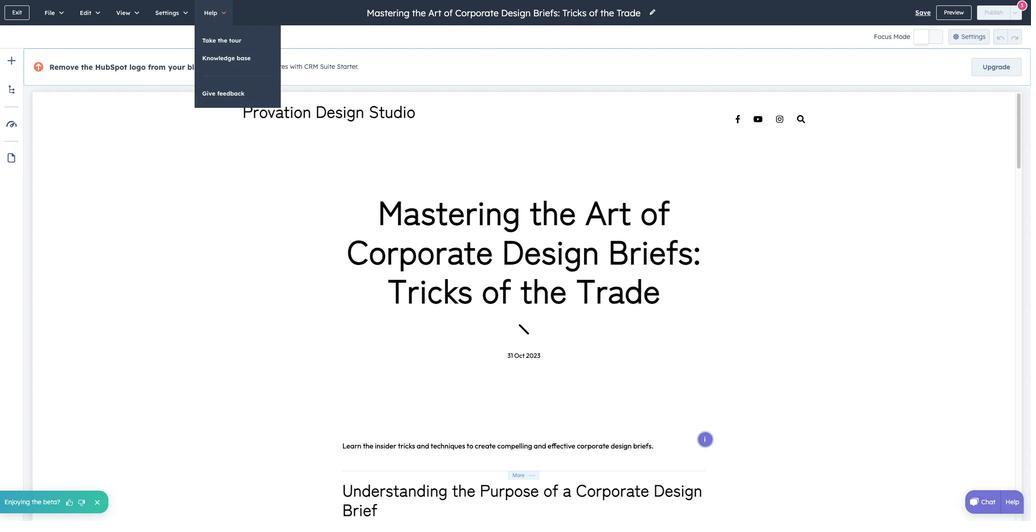 Task type: describe. For each thing, give the bounding box(es) containing it.
your
[[168, 63, 185, 72]]

tour
[[229, 37, 241, 44]]

give feedback
[[202, 90, 245, 97]]

take
[[202, 37, 216, 44]]

take the tour
[[202, 37, 241, 44]]

beta?
[[43, 499, 60, 507]]

unlock premium features with crm suite starter.
[[213, 63, 359, 71]]

publish
[[985, 9, 1003, 16]]

exit link
[[5, 5, 30, 20]]

blog.
[[187, 63, 206, 72]]

publish button
[[977, 5, 1011, 20]]

the for tour
[[218, 37, 227, 44]]

give
[[202, 90, 215, 97]]

1 vertical spatial settings
[[961, 33, 986, 41]]

knowledge base button
[[194, 49, 281, 67]]

chat
[[981, 499, 996, 507]]

edit button
[[70, 0, 107, 25]]

save button
[[915, 7, 931, 18]]

focus
[[874, 33, 892, 41]]

from
[[148, 63, 166, 72]]

logo
[[129, 63, 146, 72]]

enjoying the beta? button
[[0, 491, 108, 514]]

premium
[[235, 63, 262, 71]]

preview
[[944, 9, 964, 16]]

preview button
[[936, 5, 972, 20]]

upgrade link
[[972, 58, 1022, 76]]

unlock
[[213, 63, 233, 71]]

enjoying the beta?
[[5, 499, 60, 507]]

1 horizontal spatial settings button
[[948, 29, 990, 44]]

mode
[[894, 33, 910, 41]]

exit
[[12, 9, 22, 16]]

take the tour button
[[194, 32, 281, 49]]

file button
[[35, 0, 70, 25]]

starter.
[[337, 63, 359, 71]]

view
[[116, 9, 130, 16]]



Task type: vqa. For each thing, say whether or not it's contained in the screenshot.
middle the
yes



Task type: locate. For each thing, give the bounding box(es) containing it.
crm
[[304, 63, 318, 71]]

1 vertical spatial settings button
[[948, 29, 990, 44]]

thumbsdown image
[[77, 499, 86, 508]]

upgrade
[[983, 63, 1010, 71]]

thumbsup image
[[66, 499, 74, 508]]

1 horizontal spatial help
[[1006, 499, 1019, 507]]

the for beta?
[[32, 499, 41, 507]]

the left beta?
[[32, 499, 41, 507]]

0 horizontal spatial help
[[204, 9, 217, 16]]

with
[[290, 63, 303, 71]]

help right chat
[[1006, 499, 1019, 507]]

2 vertical spatial the
[[32, 499, 41, 507]]

help up take
[[204, 9, 217, 16]]

base
[[237, 54, 251, 62]]

the left tour
[[218, 37, 227, 44]]

help inside button
[[204, 9, 217, 16]]

the inside take the tour button
[[218, 37, 227, 44]]

1 horizontal spatial settings
[[961, 33, 986, 41]]

settings down preview button
[[961, 33, 986, 41]]

0 horizontal spatial settings
[[155, 9, 179, 16]]

hubspot
[[95, 63, 127, 72]]

file
[[45, 9, 55, 16]]

0 horizontal spatial settings button
[[146, 0, 194, 25]]

help button
[[194, 0, 233, 25]]

0 horizontal spatial the
[[32, 499, 41, 507]]

feedback
[[217, 90, 245, 97]]

1 vertical spatial help
[[1006, 499, 1019, 507]]

the right remove
[[81, 63, 93, 72]]

publish group
[[977, 5, 1022, 20]]

0 vertical spatial the
[[218, 37, 227, 44]]

1 vertical spatial the
[[81, 63, 93, 72]]

0 vertical spatial settings button
[[146, 0, 194, 25]]

the for hubspot
[[81, 63, 93, 72]]

enjoying
[[5, 499, 30, 507]]

settings button
[[146, 0, 194, 25], [948, 29, 990, 44]]

remove the hubspot logo from your blog.
[[49, 63, 206, 72]]

2 horizontal spatial the
[[218, 37, 227, 44]]

view button
[[107, 0, 146, 25]]

settings right view button
[[155, 9, 179, 16]]

edit
[[80, 9, 91, 16]]

focus mode
[[874, 33, 910, 41]]

1 horizontal spatial the
[[81, 63, 93, 72]]

features
[[264, 63, 288, 71]]

give feedback button
[[194, 85, 281, 102]]

help
[[204, 9, 217, 16], [1006, 499, 1019, 507]]

focus mode element
[[914, 29, 943, 44]]

the
[[218, 37, 227, 44], [81, 63, 93, 72], [32, 499, 41, 507]]

None field
[[366, 7, 644, 19]]

settings
[[155, 9, 179, 16], [961, 33, 986, 41]]

0 vertical spatial help
[[204, 9, 217, 16]]

knowledge base
[[202, 54, 251, 62]]

knowledge
[[202, 54, 235, 62]]

suite
[[320, 63, 335, 71]]

0 vertical spatial settings
[[155, 9, 179, 16]]

remove
[[49, 63, 79, 72]]

3
[[1021, 2, 1024, 8]]

group
[[994, 29, 1022, 44]]

the inside enjoying the beta? button
[[32, 499, 41, 507]]

save
[[915, 9, 931, 17]]



